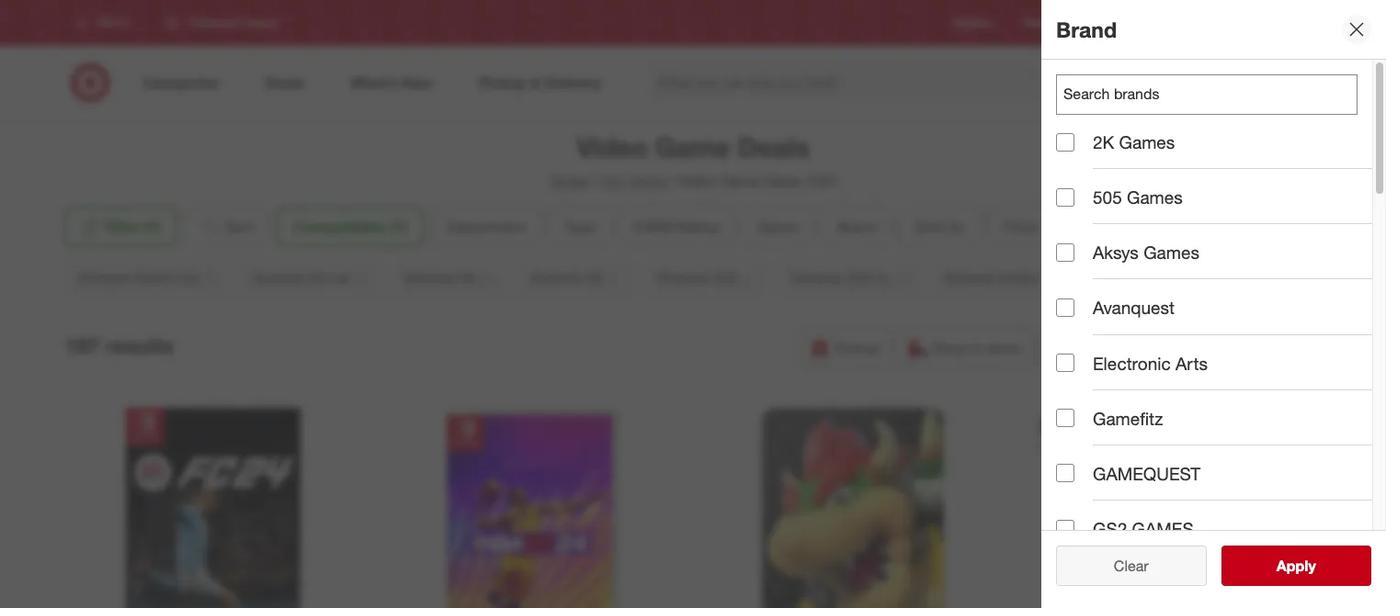 Task type: describe. For each thing, give the bounding box(es) containing it.
target link
[[549, 172, 589, 190]]

brand dialog
[[1041, 0, 1386, 608]]

nintendo ds button
[[516, 258, 636, 299]]

2K Games checkbox
[[1056, 133, 1075, 151]]

nintendo for nintendo ds lite
[[251, 270, 304, 286]]

Aksys Games checkbox
[[1056, 243, 1075, 262]]

apply
[[1277, 557, 1316, 575]]

brand button
[[821, 207, 892, 247]]

store
[[987, 339, 1020, 357]]

weekly
[[1024, 16, 1059, 30]]

clear all
[[1090, 270, 1143, 288]]

aksys
[[1093, 242, 1139, 263]]

nintendo for nintendo 3ds
[[657, 270, 710, 286]]

switch for nintendo switch
[[1000, 270, 1039, 286]]

4
[[1305, 65, 1311, 76]]

2k
[[1093, 131, 1114, 153]]

197
[[64, 333, 100, 359]]

sold by button
[[899, 207, 980, 247]]

pickup
[[835, 339, 879, 357]]

nintendo wii button
[[389, 258, 509, 299]]

xl
[[875, 270, 890, 286]]

day
[[1116, 339, 1141, 357]]

games
[[1132, 518, 1194, 540]]

same
[[1074, 339, 1112, 357]]

nintendo 3ds xl
[[791, 270, 890, 286]]

gamefitz
[[1093, 408, 1163, 429]]

gs2 games
[[1093, 518, 1194, 540]]

deals up "(197)"
[[738, 131, 809, 164]]

nintendo ds lite button
[[238, 258, 382, 299]]

search
[[1091, 75, 1135, 93]]

ds for nintendo ds
[[586, 270, 604, 286]]

nintendo 3ds
[[657, 270, 738, 286]]

nintendo 3ds button
[[643, 258, 770, 299]]

3ds for nintendo 3ds
[[713, 270, 738, 286]]

505
[[1093, 187, 1122, 208]]

by
[[949, 218, 964, 236]]

weekly ad
[[1024, 16, 1076, 30]]

same day delivery button
[[1040, 328, 1210, 368]]

esrb rating button
[[618, 207, 734, 247]]

price
[[1003, 218, 1036, 236]]

department
[[446, 218, 525, 236]]

apply button
[[1221, 546, 1371, 586]]

2k games
[[1093, 131, 1175, 153]]

nintendo ds lite
[[251, 270, 350, 286]]

esrb
[[633, 218, 672, 236]]

esrb rating
[[633, 218, 719, 236]]

rating
[[676, 218, 719, 236]]

top deals link
[[601, 172, 666, 190]]

lite for nintendo ds lite
[[329, 270, 350, 286]]

4 link
[[1278, 63, 1318, 103]]

(197)
[[805, 172, 837, 190]]

registry link
[[953, 15, 994, 31]]

shop in store button
[[899, 328, 1032, 368]]

nintendo wii
[[403, 270, 477, 286]]

clear for clear
[[1114, 557, 1149, 575]]

brand inside button
[[836, 218, 876, 236]]

results
[[105, 333, 174, 359]]

electronic
[[1093, 353, 1171, 374]]

search button
[[1091, 63, 1135, 107]]

top
[[601, 172, 625, 190]]

electronic arts
[[1093, 353, 1208, 374]]

compatibility (7)
[[293, 218, 407, 236]]

department button
[[430, 207, 541, 247]]

nintendo switch button
[[930, 258, 1071, 299]]

filter (7) button
[[64, 207, 176, 247]]

filter (7)
[[105, 218, 161, 236]]



Task type: vqa. For each thing, say whether or not it's contained in the screenshot.
Speakers
no



Task type: locate. For each thing, give the bounding box(es) containing it.
shop in store
[[933, 339, 1020, 357]]

clear
[[1090, 270, 1124, 288], [1114, 557, 1149, 575]]

(7) inside button
[[144, 218, 161, 236]]

3ds left xl
[[847, 270, 872, 286]]

/
[[593, 172, 598, 190], [670, 172, 675, 190]]

1 horizontal spatial (7)
[[390, 218, 407, 236]]

0 horizontal spatial 3ds
[[713, 270, 738, 286]]

0 horizontal spatial brand
[[836, 218, 876, 236]]

nintendo inside "button"
[[403, 270, 456, 286]]

(7)
[[144, 218, 161, 236], [390, 218, 407, 236]]

505 Games checkbox
[[1056, 188, 1075, 207]]

type
[[564, 218, 595, 236]]

nintendo eshop gift card - (digital) image
[[711, 408, 994, 608]]

0 horizontal spatial switch
[[134, 270, 173, 286]]

wii
[[459, 270, 477, 286]]

1 horizontal spatial video
[[678, 172, 716, 190]]

powera protection case for nintendo switch - mario kart image
[[1031, 408, 1315, 608], [1031, 408, 1315, 608]]

nintendo for nintendo switch
[[944, 270, 996, 286]]

pickup button
[[801, 328, 891, 368]]

0 vertical spatial game
[[655, 131, 730, 164]]

1 horizontal spatial switch
[[1000, 270, 1039, 286]]

ds down 'type' button
[[586, 270, 604, 286]]

registry
[[953, 16, 994, 30]]

/ right top deals link on the left top of the page
[[670, 172, 675, 190]]

arts
[[1176, 353, 1208, 374]]

redcard link
[[1105, 15, 1149, 31]]

7 nintendo from the left
[[944, 270, 996, 286]]

delivery
[[1145, 339, 1198, 357]]

switch inside "nintendo switch" button
[[1000, 270, 1039, 286]]

lite inside button
[[329, 270, 350, 286]]

video game deals target / top deals / video game deals (197)
[[549, 131, 837, 190]]

games right aksys
[[1144, 242, 1199, 263]]

(7) right compatibility
[[390, 218, 407, 236]]

3 nintendo from the left
[[403, 270, 456, 286]]

0 horizontal spatial /
[[593, 172, 598, 190]]

lite down sort button
[[177, 270, 198, 286]]

1 horizontal spatial 3ds
[[847, 270, 872, 286]]

filter
[[105, 218, 140, 236]]

1 switch from the left
[[134, 270, 173, 286]]

1 3ds from the left
[[713, 270, 738, 286]]

games for aksys games
[[1144, 242, 1199, 263]]

1 nintendo from the left
[[78, 270, 131, 286]]

games
[[1119, 131, 1175, 153], [1127, 187, 1183, 208], [1144, 242, 1199, 263]]

0 vertical spatial brand
[[1056, 16, 1117, 42]]

nintendo inside button
[[791, 270, 844, 286]]

price button
[[987, 207, 1052, 247]]

sold
[[915, 218, 944, 236]]

clear button
[[1056, 546, 1206, 586]]

brand
[[1056, 16, 1117, 42], [836, 218, 876, 236]]

GAMEQUEST checkbox
[[1056, 465, 1075, 483]]

nintendo switch lite
[[78, 270, 198, 286]]

None text field
[[1056, 74, 1358, 115]]

Avanquest checkbox
[[1056, 299, 1075, 317]]

nintendo down type
[[530, 270, 583, 286]]

nintendo for nintendo wii
[[403, 270, 456, 286]]

games for 505 games
[[1127, 187, 1183, 208]]

2 (7) from the left
[[390, 218, 407, 236]]

nintendo 3ds xl button
[[777, 258, 923, 299]]

1 ds from the left
[[308, 270, 325, 286]]

in
[[972, 339, 983, 357]]

lite inside 'button'
[[177, 270, 198, 286]]

aksys games
[[1093, 242, 1199, 263]]

1 horizontal spatial /
[[670, 172, 675, 190]]

deals left "(197)"
[[764, 172, 801, 190]]

weekly ad link
[[1024, 15, 1076, 31]]

clear inside clear button
[[1114, 557, 1149, 575]]

0 vertical spatial games
[[1119, 131, 1175, 153]]

redcard
[[1105, 16, 1149, 30]]

same day delivery
[[1074, 339, 1198, 357]]

gs2
[[1093, 518, 1127, 540]]

deals
[[738, 131, 809, 164], [629, 172, 666, 190], [764, 172, 801, 190]]

1 vertical spatial games
[[1127, 187, 1183, 208]]

type button
[[548, 207, 610, 247]]

video up rating
[[678, 172, 716, 190]]

Gamefitz checkbox
[[1056, 409, 1075, 428]]

video up "top"
[[577, 131, 648, 164]]

1 vertical spatial video
[[678, 172, 716, 190]]

505 games
[[1093, 187, 1183, 208]]

ds for nintendo ds lite
[[308, 270, 325, 286]]

ds down compatibility
[[308, 270, 325, 286]]

nintendo
[[78, 270, 131, 286], [251, 270, 304, 286], [403, 270, 456, 286], [530, 270, 583, 286], [657, 270, 710, 286], [791, 270, 844, 286], [944, 270, 996, 286]]

switch inside 'nintendo switch lite' 'button'
[[134, 270, 173, 286]]

games right 505
[[1127, 187, 1183, 208]]

1 horizontal spatial lite
[[329, 270, 350, 286]]

video
[[577, 131, 648, 164], [678, 172, 716, 190]]

0 horizontal spatial video
[[577, 131, 648, 164]]

nintendo left the wii
[[403, 270, 456, 286]]

nintendo down brand button
[[791, 270, 844, 286]]

clear for clear all
[[1090, 270, 1124, 288]]

5 nintendo from the left
[[657, 270, 710, 286]]

lite for nintendo switch lite
[[177, 270, 198, 286]]

shop
[[933, 339, 968, 357]]

nintendo down esrb rating
[[657, 270, 710, 286]]

lite down compatibility
[[329, 270, 350, 286]]

1 horizontal spatial ds
[[586, 270, 604, 286]]

0 vertical spatial clear
[[1090, 270, 1124, 288]]

3ds inside button
[[713, 270, 738, 286]]

(7) for compatibility (7)
[[390, 218, 407, 236]]

ad
[[1062, 16, 1076, 30]]

compatibility
[[293, 218, 385, 236]]

1 / from the left
[[593, 172, 598, 190]]

nintendo for nintendo ds
[[530, 270, 583, 286]]

brand inside dialog
[[1056, 16, 1117, 42]]

(7) for filter (7)
[[144, 218, 161, 236]]

What can we help you find? suggestions appear below search field
[[646, 63, 1104, 103]]

2 nintendo from the left
[[251, 270, 304, 286]]

clear all button
[[1090, 269, 1143, 290]]

2 / from the left
[[670, 172, 675, 190]]

nintendo ds
[[530, 270, 604, 286]]

0 vertical spatial video
[[577, 131, 648, 164]]

2 ds from the left
[[586, 270, 604, 286]]

0 horizontal spatial ds
[[308, 270, 325, 286]]

Electronic Arts checkbox
[[1056, 354, 1075, 372]]

games right '2k'
[[1119, 131, 1175, 153]]

switch down filter (7)
[[134, 270, 173, 286]]

genre button
[[742, 207, 813, 247]]

nintendo for nintendo 3ds xl
[[791, 270, 844, 286]]

1 vertical spatial game
[[720, 172, 760, 190]]

clear inside the clear all button
[[1090, 270, 1124, 288]]

nintendo for nintendo switch lite
[[78, 270, 131, 286]]

nintendo inside 'button'
[[78, 270, 131, 286]]

game up top deals link on the left top of the page
[[655, 131, 730, 164]]

sort button
[[183, 207, 269, 247]]

game
[[655, 131, 730, 164], [720, 172, 760, 190]]

nintendo switch
[[944, 270, 1039, 286]]

4 nintendo from the left
[[530, 270, 583, 286]]

clear down aksys
[[1090, 270, 1124, 288]]

clear down gs2 games
[[1114, 557, 1149, 575]]

0 horizontal spatial lite
[[177, 270, 198, 286]]

nintendo switch lite button
[[64, 258, 230, 299]]

197 results
[[64, 333, 174, 359]]

nintendo down 'sort'
[[251, 270, 304, 286]]

sold by
[[915, 218, 964, 236]]

gamequest
[[1093, 463, 1201, 484]]

avanquest
[[1093, 297, 1175, 318]]

none text field inside brand dialog
[[1056, 74, 1358, 115]]

2 vertical spatial games
[[1144, 242, 1199, 263]]

sort
[[225, 218, 253, 236]]

3ds
[[713, 270, 738, 286], [847, 270, 872, 286]]

switch for nintendo switch lite
[[134, 270, 173, 286]]

ds
[[308, 270, 325, 286], [586, 270, 604, 286]]

1 horizontal spatial brand
[[1056, 16, 1117, 42]]

1 (7) from the left
[[144, 218, 161, 236]]

1 lite from the left
[[177, 270, 198, 286]]

2 3ds from the left
[[847, 270, 872, 286]]

1 vertical spatial brand
[[836, 218, 876, 236]]

ea sports fc 24 - nintendo switch image
[[71, 408, 354, 608], [71, 408, 354, 608]]

3ds for nintendo 3ds xl
[[847, 270, 872, 286]]

6 nintendo from the left
[[791, 270, 844, 286]]

nba 2k24 kobe bryant edition - nintendo switch image
[[391, 408, 674, 608], [391, 408, 674, 608]]

GS2 GAMES checkbox
[[1056, 520, 1075, 538]]

/ left "top"
[[593, 172, 598, 190]]

game up genre button
[[720, 172, 760, 190]]

games for 2k games
[[1119, 131, 1175, 153]]

0 horizontal spatial (7)
[[144, 218, 161, 236]]

2 switch from the left
[[1000, 270, 1039, 286]]

switch down the price
[[1000, 270, 1039, 286]]

nintendo down by
[[944, 270, 996, 286]]

(7) right filter
[[144, 218, 161, 236]]

2 lite from the left
[[329, 270, 350, 286]]

nintendo down filter (7) button on the left of page
[[78, 270, 131, 286]]

deals right "top"
[[629, 172, 666, 190]]

3ds down rating
[[713, 270, 738, 286]]

3ds inside button
[[847, 270, 872, 286]]

1 vertical spatial clear
[[1114, 557, 1149, 575]]

target
[[549, 172, 589, 190]]

all
[[1128, 270, 1143, 288]]

genre
[[757, 218, 798, 236]]



